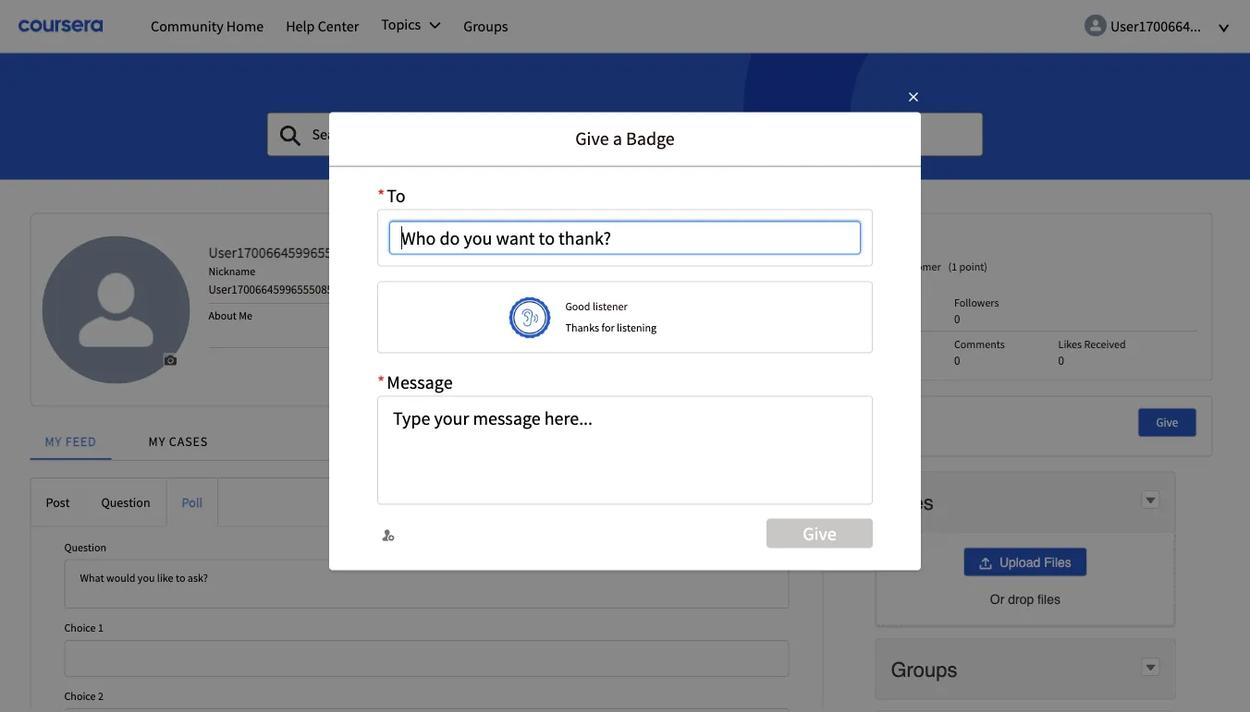 Task type: locate. For each thing, give the bounding box(es) containing it.
following
[[861, 295, 907, 310]]

0 for posts 0
[[861, 353, 867, 368]]

newcomer
[[891, 260, 941, 274]]

1 horizontal spatial give
[[1156, 415, 1178, 431]]

files right the upload
[[1044, 555, 1071, 570]]

my feed
[[45, 434, 97, 450]]

*
[[377, 184, 385, 207], [377, 371, 385, 394]]

2 my from the left
[[148, 434, 166, 450]]

0 down followers
[[954, 311, 960, 326]]

likes
[[1058, 337, 1082, 352]]

give
[[575, 127, 609, 150], [1156, 415, 1178, 431]]

2 choice from the top
[[64, 690, 96, 704]]

0 horizontal spatial groups
[[464, 17, 508, 35]]

choice left 2
[[64, 690, 96, 704]]

home
[[226, 17, 264, 35]]

0 vertical spatial choice
[[64, 622, 96, 636]]

0 horizontal spatial my
[[45, 434, 62, 450]]

0 down comments at top right
[[954, 353, 960, 368]]

1 up 2
[[98, 622, 103, 636]]

0 inside comments 0
[[954, 353, 960, 368]]

0 inside followers 0
[[954, 311, 960, 326]]

files
[[891, 491, 934, 514], [1044, 555, 1071, 570]]

posts 0
[[861, 337, 886, 368]]

question
[[101, 494, 150, 511], [64, 541, 106, 555]]

or
[[990, 592, 1004, 607]]

1 horizontal spatial 1
[[952, 260, 957, 274]]

choice up choice 2
[[64, 622, 96, 636]]

0 down "posts"
[[861, 353, 867, 368]]

0 inside "posts 0"
[[861, 353, 867, 368]]

text default image for groups
[[1144, 662, 1157, 675]]

give inside button
[[1156, 415, 1178, 431]]

question link
[[85, 479, 166, 527]]

my for my feed
[[45, 434, 62, 450]]

banner
[[0, 0, 1250, 180]]

0 vertical spatial text default image
[[1144, 495, 1157, 508]]

Who do you want to thank? text field
[[389, 221, 861, 255]]

my cases
[[148, 434, 208, 450]]

drop
[[1008, 592, 1034, 607]]

0 horizontal spatial give
[[575, 127, 609, 150]]

edit
[[739, 236, 759, 251]]

0
[[954, 311, 960, 326], [861, 353, 867, 368], [954, 353, 960, 368], [1058, 353, 1064, 368]]

1 horizontal spatial files
[[1044, 555, 1071, 570]]

good
[[565, 300, 590, 314]]

my
[[45, 434, 62, 450], [148, 434, 166, 450]]

1 vertical spatial *
[[377, 371, 385, 394]]

my for my cases
[[148, 434, 166, 450]]

1 vertical spatial user1700664599655508536
[[209, 282, 345, 297]]

user1700664599655508536 up the nickname user1700664599655508536
[[209, 243, 376, 262]]

poll
[[182, 494, 203, 511]]

user1700664599655508536
[[209, 243, 376, 262], [209, 282, 345, 297]]

0 inside likes received 0
[[1058, 353, 1064, 368]]

my cases link
[[134, 411, 223, 460]]

1
[[952, 260, 957, 274], [98, 622, 103, 636]]

1 horizontal spatial groups
[[891, 658, 958, 682]]

user1700664599655508536 up me
[[209, 282, 345, 297]]

1 choice from the top
[[64, 622, 96, 636]]

1 * from the top
[[377, 184, 385, 207]]

0 horizontal spatial 1
[[98, 622, 103, 636]]

badges link
[[854, 408, 1111, 427]]

comments 0
[[954, 337, 1005, 368]]

0 vertical spatial groups link
[[452, 5, 519, 48]]

files inside files link
[[891, 491, 934, 514]]

badges
[[854, 408, 899, 427]]

0 vertical spatial files
[[891, 491, 934, 514]]

1 horizontal spatial my
[[148, 434, 166, 450]]

Search for help text field
[[267, 112, 983, 157]]

0 vertical spatial give
[[575, 127, 609, 150]]

groups
[[464, 17, 508, 35], [891, 658, 958, 682]]

0 vertical spatial *
[[377, 184, 385, 207]]

question left "poll" at the left bottom of page
[[101, 494, 150, 511]]

0 horizontal spatial groups link
[[452, 5, 519, 48]]

1 vertical spatial choice
[[64, 690, 96, 704]]

my left cases
[[148, 434, 166, 450]]

0 horizontal spatial files
[[891, 491, 934, 514]]

me
[[239, 308, 252, 323]]

0 down likes
[[1058, 353, 1064, 368]]

question down post "link"
[[64, 541, 106, 555]]

choice
[[64, 622, 96, 636], [64, 690, 96, 704]]

1 text default image from the top
[[1144, 495, 1157, 508]]

None field
[[267, 112, 983, 157]]

0 for followers 0
[[954, 311, 960, 326]]

text default image for files
[[1144, 495, 1157, 508]]

text default image inside files element
[[1144, 495, 1157, 508]]

2 user1700664599655508536 from the top
[[209, 282, 345, 297]]

choice 2
[[64, 690, 103, 704]]

1 vertical spatial give
[[1156, 415, 1178, 431]]

* left 'to'
[[377, 184, 385, 207]]

files element
[[875, 472, 1176, 628]]

edit button
[[724, 230, 773, 257]]

groups link
[[452, 5, 519, 48], [891, 657, 961, 683]]

1 my from the left
[[45, 434, 62, 450]]

groups inside multilevel navigation menu menu bar
[[464, 17, 508, 35]]

my left feed
[[45, 434, 62, 450]]

community
[[151, 17, 223, 35]]

0 vertical spatial groups
[[464, 17, 508, 35]]

files down badges
[[891, 491, 934, 514]]

1 vertical spatial text default image
[[1144, 662, 1157, 675]]

poll link
[[166, 479, 218, 527]]

0 vertical spatial user1700664599655508536
[[209, 243, 376, 262]]

2 text default image from the top
[[1144, 662, 1157, 675]]

likes received 0
[[1058, 337, 1126, 368]]

1 vertical spatial groups
[[891, 658, 958, 682]]

posts
[[861, 337, 886, 352]]

1 left the point
[[952, 260, 957, 274]]

1 vertical spatial groups link
[[891, 657, 961, 683]]

give for give
[[1156, 415, 1178, 431]]

1 vertical spatial files
[[1044, 555, 1071, 570]]

help center link
[[275, 5, 370, 48]]

good listener thanks for listening
[[565, 300, 657, 335]]

my inside my feed link
[[45, 434, 62, 450]]

my inside my cases 'link'
[[148, 434, 166, 450]]

2 * from the top
[[377, 371, 385, 394]]

* left message
[[377, 371, 385, 394]]

text default image
[[1144, 495, 1157, 508], [1144, 662, 1157, 675]]



Task type: vqa. For each thing, say whether or not it's contained in the screenshot.
text default icon to the bottom
no



Task type: describe. For each thing, give the bounding box(es) containing it.
newcomer ( 1 point )
[[891, 260, 987, 274]]

user1700664599655508536 image
[[42, 236, 190, 384]]

a
[[613, 127, 622, 150]]

files
[[1038, 592, 1061, 607]]

(
[[948, 260, 952, 274]]

Type your message here... text field
[[377, 396, 873, 505]]

0 vertical spatial 1
[[952, 260, 957, 274]]

post link
[[31, 479, 85, 527]]

community home
[[151, 17, 264, 35]]

* for to
[[377, 184, 385, 207]]

2
[[98, 690, 103, 704]]

listening
[[617, 321, 657, 335]]

badge
[[626, 127, 675, 150]]

center
[[318, 17, 359, 35]]

1 user1700664599655508536 from the top
[[209, 243, 376, 262]]

message
[[387, 371, 453, 394]]

Choice 1 text field
[[64, 641, 789, 678]]

about
[[209, 308, 237, 323]]

files link
[[891, 490, 937, 515]]

choice for choice 1
[[64, 622, 96, 636]]

give for give a badge
[[575, 127, 609, 150]]

* for message
[[377, 371, 385, 394]]

listener
[[593, 300, 627, 314]]

Choice 2 text field
[[64, 709, 789, 713]]

followers
[[954, 295, 999, 310]]

influence
[[861, 226, 919, 244]]

choice 1
[[64, 622, 103, 636]]

1 horizontal spatial groups link
[[891, 657, 961, 683]]

or drop files
[[990, 592, 1061, 607]]

0 vertical spatial question
[[101, 494, 150, 511]]

about me
[[209, 308, 252, 323]]

upload files
[[1000, 555, 1071, 570]]

thanks
[[565, 321, 599, 335]]

banner containing community home
[[0, 0, 1250, 180]]

give button
[[1138, 408, 1197, 438]]

help center
[[286, 17, 359, 35]]

choice for choice 2
[[64, 690, 96, 704]]

nickname
[[209, 264, 255, 278]]

cases
[[169, 434, 208, 450]]

to
[[387, 184, 406, 207]]

0 for comments 0
[[954, 353, 960, 368]]

help
[[286, 17, 315, 35]]

community home link
[[140, 5, 275, 48]]

nickname user1700664599655508536
[[209, 264, 345, 297]]

comments
[[954, 337, 1005, 352]]

point
[[959, 260, 984, 274]]

1 vertical spatial question
[[64, 541, 106, 555]]

give a badge
[[575, 127, 675, 150]]

received
[[1084, 337, 1126, 352]]

feed
[[65, 434, 97, 450]]

post
[[46, 494, 70, 511]]

newcomer image
[[861, 257, 883, 279]]

followers 0
[[954, 295, 999, 326]]

my feed link
[[30, 411, 111, 460]]

for
[[602, 321, 615, 335]]

multilevel navigation menu menu bar
[[140, 5, 1006, 48]]

1 vertical spatial 1
[[98, 622, 103, 636]]

upload
[[1000, 555, 1041, 570]]

Question text field
[[64, 560, 789, 610]]

)
[[984, 260, 987, 274]]



